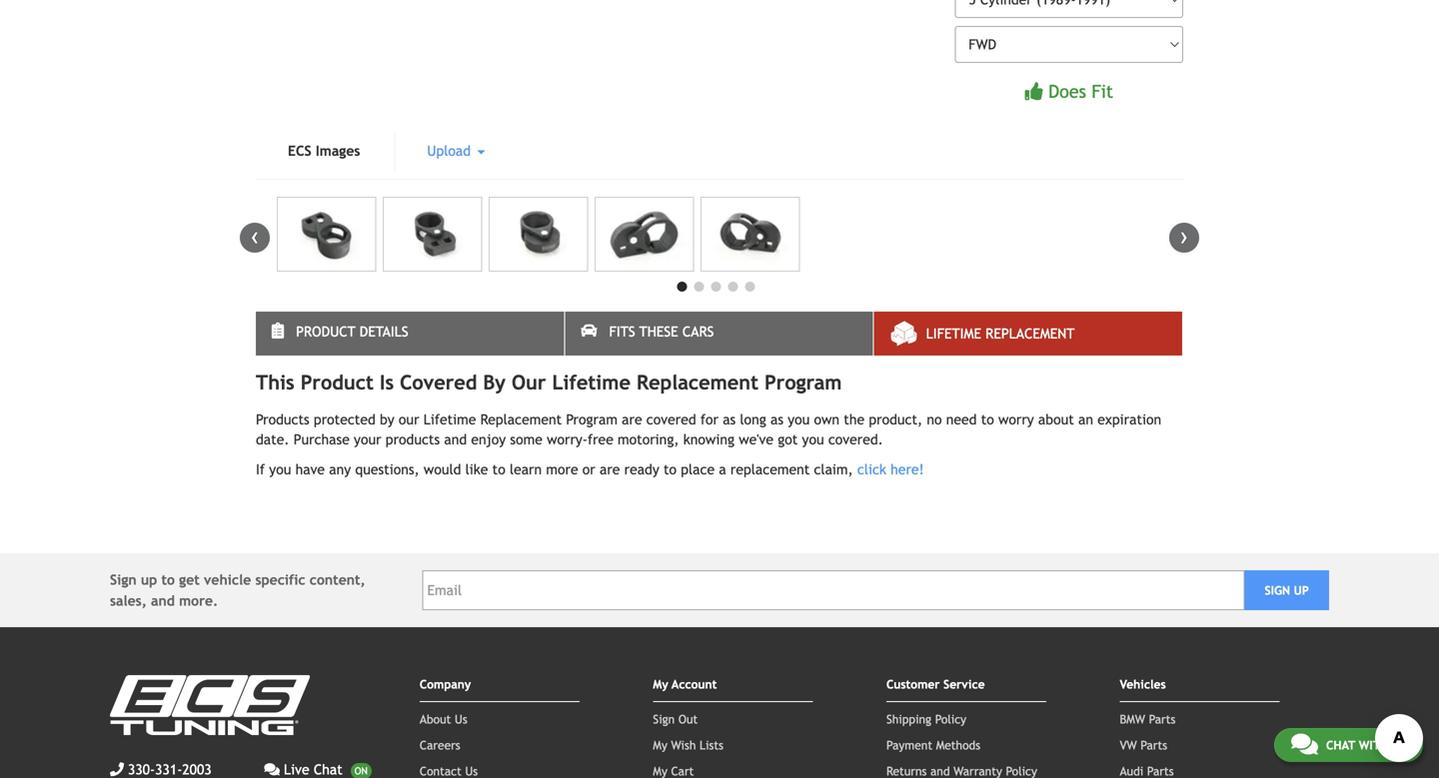 Task type: describe. For each thing, give the bounding box(es) containing it.
returns
[[887, 765, 927, 779]]

contact
[[420, 765, 462, 779]]

replacement inside products protected by our lifetime replacement program are covered for as long as you own the product, no need to worry about an expiration date. purchase your products and enjoy some worry-free motoring, knowing we've got you covered.
[[481, 412, 562, 428]]

contact us link
[[420, 765, 478, 779]]

careers
[[420, 739, 461, 753]]

ecs
[[288, 143, 312, 159]]

2 horizontal spatial lifetime
[[927, 326, 982, 342]]

does
[[1049, 81, 1087, 102]]

program inside products protected by our lifetime replacement program are covered for as long as you own the product, no need to worry about an expiration date. purchase your products and enjoy some worry-free motoring, knowing we've got you covered.
[[566, 412, 618, 428]]

comments image for live
[[264, 763, 280, 777]]

›
[[1181, 223, 1189, 249]]

330-331-2003 link
[[110, 760, 212, 779]]

is
[[380, 371, 394, 394]]

bmw parts
[[1120, 713, 1176, 727]]

us for contact us
[[465, 765, 478, 779]]

my for my wish lists
[[653, 739, 668, 753]]

‹ link
[[240, 223, 270, 253]]

chat with us
[[1327, 739, 1407, 753]]

protected
[[314, 412, 376, 428]]

out
[[679, 713, 698, 727]]

4 es#2777269 - 001293sch01a - inner tie rod removal/installer tool - designed to work both as removal and installer tool for most inner tie rod ends. adjustable range from 27mm (1-1/16") to 42mm (1-5/8") hex, round or 2 flats style tie rods. - schwaben - audi bmw volkswagen mercedes benz mini porsche image from the left
[[595, 197, 694, 272]]

expiration
[[1098, 412, 1162, 428]]

live chat
[[284, 762, 343, 778]]

vw parts
[[1120, 739, 1168, 753]]

more.
[[179, 593, 218, 609]]

‹
[[251, 223, 259, 249]]

would
[[424, 462, 461, 478]]

my wish lists
[[653, 739, 724, 753]]

a
[[719, 462, 727, 478]]

lifetime inside products protected by our lifetime replacement program are covered for as long as you own the product, no need to worry about an expiration date. purchase your products and enjoy some worry-free motoring, knowing we've got you covered.
[[424, 412, 476, 428]]

to right like
[[493, 462, 506, 478]]

click here! link
[[858, 462, 925, 478]]

we've
[[739, 432, 774, 448]]

account
[[672, 678, 717, 692]]

claim,
[[814, 462, 854, 478]]

330-
[[128, 762, 155, 778]]

sign up to get vehicle specific content, sales, and more.
[[110, 572, 366, 609]]

about us
[[420, 713, 468, 727]]

Email email field
[[422, 571, 1245, 611]]

upload button
[[395, 131, 517, 171]]

covered
[[400, 371, 477, 394]]

about
[[1039, 412, 1075, 428]]

0 vertical spatial program
[[765, 371, 842, 394]]

audi parts
[[1120, 765, 1174, 779]]

if you have any questions, would like to learn more or are ready to place a replacement claim, click here!
[[256, 462, 925, 478]]

my account
[[653, 678, 717, 692]]

worry-
[[547, 432, 588, 448]]

sales,
[[110, 593, 147, 609]]

5 es#2777269 - 001293sch01a - inner tie rod removal/installer tool - designed to work both as removal and installer tool for most inner tie rod ends. adjustable range from 27mm (1-1/16") to 42mm (1-5/8") hex, round or 2 flats style tie rods. - schwaben - audi bmw volkswagen mercedes benz mini porsche image from the left
[[701, 197, 800, 272]]

about
[[420, 713, 451, 727]]

careers link
[[420, 739, 461, 753]]

this
[[256, 371, 295, 394]]

to inside sign up to get vehicle specific content, sales, and more.
[[161, 572, 175, 588]]

our
[[399, 412, 420, 428]]

1 vertical spatial product
[[301, 371, 374, 394]]

fit
[[1092, 81, 1114, 102]]

shipping policy
[[887, 713, 967, 727]]

up for sign up
[[1295, 584, 1310, 598]]

to inside products protected by our lifetime replacement program are covered for as long as you own the product, no need to worry about an expiration date. purchase your products and enjoy some worry-free motoring, knowing we've got you covered.
[[982, 412, 995, 428]]

up for sign up to get vehicle specific content, sales, and more.
[[141, 572, 157, 588]]

about us link
[[420, 713, 468, 727]]

chat with us link
[[1275, 729, 1424, 763]]

sign up
[[1265, 584, 1310, 598]]

products
[[256, 412, 310, 428]]

0 horizontal spatial chat
[[314, 762, 343, 778]]

payment
[[887, 739, 933, 753]]

sign out
[[653, 713, 698, 727]]

images
[[316, 143, 360, 159]]

ecs tuning image
[[110, 676, 310, 736]]

no
[[927, 412, 942, 428]]

your
[[354, 432, 382, 448]]

2 horizontal spatial and
[[931, 765, 951, 779]]

upload
[[427, 143, 475, 159]]

us for about us
[[455, 713, 468, 727]]

1 horizontal spatial policy
[[1006, 765, 1038, 779]]

1 vertical spatial you
[[803, 432, 825, 448]]

parts for bmw parts
[[1150, 713, 1176, 727]]

more
[[546, 462, 579, 478]]

our
[[512, 371, 546, 394]]

› link
[[1170, 223, 1200, 253]]

vw
[[1120, 739, 1138, 753]]

2 es#2777269 - 001293sch01a - inner tie rod removal/installer tool - designed to work both as removal and installer tool for most inner tie rod ends. adjustable range from 27mm (1-1/16") to 42mm (1-5/8") hex, round or 2 flats style tie rods. - schwaben - audi bmw volkswagen mercedes benz mini porsche image from the left
[[383, 197, 482, 272]]

lifetime replacement
[[927, 326, 1075, 342]]

2 horizontal spatial replacement
[[986, 326, 1075, 342]]

if
[[256, 462, 265, 478]]

1 es#2777269 - 001293sch01a - inner tie rod removal/installer tool - designed to work both as removal and installer tool for most inner tie rod ends. adjustable range from 27mm (1-1/16") to 42mm (1-5/8") hex, round or 2 flats style tie rods. - schwaben - audi bmw volkswagen mercedes benz mini porsche image from the left
[[277, 197, 376, 272]]

lists
[[700, 739, 724, 753]]

comments image for chat
[[1292, 733, 1319, 757]]

product,
[[869, 412, 923, 428]]

payment methods
[[887, 739, 981, 753]]

returns and warranty policy
[[887, 765, 1038, 779]]

cart
[[671, 765, 694, 779]]

contact us
[[420, 765, 478, 779]]

any
[[329, 462, 351, 478]]

own
[[814, 412, 840, 428]]

ecs images link
[[256, 131, 392, 171]]



Task type: locate. For each thing, give the bounding box(es) containing it.
policy right the warranty
[[1006, 765, 1038, 779]]

0 horizontal spatial and
[[151, 593, 175, 609]]

and
[[444, 432, 467, 448], [151, 593, 175, 609], [931, 765, 951, 779]]

here!
[[891, 462, 925, 478]]

some
[[510, 432, 543, 448]]

are up motoring,
[[622, 412, 643, 428]]

replacement up the some
[[481, 412, 562, 428]]

date.
[[256, 432, 289, 448]]

sign
[[110, 572, 137, 588], [1265, 584, 1291, 598], [653, 713, 675, 727]]

as up got
[[771, 412, 784, 428]]

and up would
[[444, 432, 467, 448]]

330-331-2003
[[128, 762, 212, 778]]

parts right vw
[[1141, 739, 1168, 753]]

1 vertical spatial lifetime
[[552, 371, 631, 394]]

parts
[[1150, 713, 1176, 727], [1141, 739, 1168, 753], [1148, 765, 1174, 779]]

are inside products protected by our lifetime replacement program are covered for as long as you own the product, no need to worry about an expiration date. purchase your products and enjoy some worry-free motoring, knowing we've got you covered.
[[622, 412, 643, 428]]

vw parts link
[[1120, 739, 1168, 753]]

as right for
[[723, 412, 736, 428]]

ecs images
[[288, 143, 360, 159]]

you down own
[[803, 432, 825, 448]]

product details
[[296, 324, 409, 340]]

0 horizontal spatial are
[[600, 462, 620, 478]]

0 vertical spatial are
[[622, 412, 643, 428]]

fits these cars link
[[565, 312, 874, 356]]

2 vertical spatial and
[[931, 765, 951, 779]]

parts right audi
[[1148, 765, 1174, 779]]

long
[[740, 412, 767, 428]]

parts for vw parts
[[1141, 739, 1168, 753]]

with
[[1360, 739, 1389, 753]]

1 horizontal spatial lifetime
[[552, 371, 631, 394]]

1 vertical spatial are
[[600, 462, 620, 478]]

warranty
[[954, 765, 1003, 779]]

replacement up for
[[637, 371, 759, 394]]

my cart
[[653, 765, 694, 779]]

knowing
[[684, 432, 735, 448]]

2 vertical spatial my
[[653, 765, 668, 779]]

0 vertical spatial my
[[653, 678, 669, 692]]

learn
[[510, 462, 542, 478]]

my for my account
[[653, 678, 669, 692]]

3 my from the top
[[653, 765, 668, 779]]

1 vertical spatial us
[[1393, 739, 1407, 753]]

motoring,
[[618, 432, 679, 448]]

sign for sign up to get vehicle specific content, sales, and more.
[[110, 572, 137, 588]]

as
[[723, 412, 736, 428], [771, 412, 784, 428]]

product left details
[[296, 324, 356, 340]]

2 vertical spatial us
[[465, 765, 478, 779]]

my left account at bottom
[[653, 678, 669, 692]]

product
[[296, 324, 356, 340], [301, 371, 374, 394]]

and inside products protected by our lifetime replacement program are covered for as long as you own the product, no need to worry about an expiration date. purchase your products and enjoy some worry-free motoring, knowing we've got you covered.
[[444, 432, 467, 448]]

up inside button
[[1295, 584, 1310, 598]]

2003
[[182, 762, 212, 778]]

0 vertical spatial comments image
[[1292, 733, 1319, 757]]

1 horizontal spatial are
[[622, 412, 643, 428]]

product up "protected"
[[301, 371, 374, 394]]

have
[[296, 462, 325, 478]]

bmw
[[1120, 713, 1146, 727]]

ready
[[625, 462, 660, 478]]

0 vertical spatial replacement
[[986, 326, 1075, 342]]

1 vertical spatial policy
[[1006, 765, 1038, 779]]

0 vertical spatial policy
[[936, 713, 967, 727]]

chat right live
[[314, 762, 343, 778]]

get
[[179, 572, 200, 588]]

wish
[[671, 739, 696, 753]]

chat left with at the bottom right of page
[[1327, 739, 1356, 753]]

products
[[386, 432, 440, 448]]

the
[[844, 412, 865, 428]]

0 horizontal spatial policy
[[936, 713, 967, 727]]

audi
[[1120, 765, 1144, 779]]

2 vertical spatial parts
[[1148, 765, 1174, 779]]

my
[[653, 678, 669, 692], [653, 739, 668, 753], [653, 765, 668, 779]]

1 horizontal spatial comments image
[[1292, 733, 1319, 757]]

program up own
[[765, 371, 842, 394]]

live
[[284, 762, 310, 778]]

us right with at the bottom right of page
[[1393, 739, 1407, 753]]

lifetime
[[927, 326, 982, 342], [552, 371, 631, 394], [424, 412, 476, 428]]

lifetime down covered
[[424, 412, 476, 428]]

worry
[[999, 412, 1035, 428]]

covered.
[[829, 432, 884, 448]]

to right need
[[982, 412, 995, 428]]

1 vertical spatial parts
[[1141, 739, 1168, 753]]

products protected by our lifetime replacement program are covered for as long as you own the product, no need to worry about an expiration date. purchase your products and enjoy some worry-free motoring, knowing we've got you covered.
[[256, 412, 1162, 448]]

1 vertical spatial program
[[566, 412, 618, 428]]

parts for audi parts
[[1148, 765, 1174, 779]]

sign out link
[[653, 713, 698, 727]]

331-
[[155, 762, 182, 778]]

1 horizontal spatial up
[[1295, 584, 1310, 598]]

need
[[947, 412, 977, 428]]

1 vertical spatial my
[[653, 739, 668, 753]]

0 vertical spatial us
[[455, 713, 468, 727]]

fits these cars
[[610, 324, 714, 340]]

1 horizontal spatial and
[[444, 432, 467, 448]]

0 vertical spatial parts
[[1150, 713, 1176, 727]]

chat
[[1327, 739, 1356, 753], [314, 762, 343, 778]]

product details link
[[256, 312, 564, 356]]

0 horizontal spatial as
[[723, 412, 736, 428]]

us right about
[[455, 713, 468, 727]]

comments image
[[1292, 733, 1319, 757], [264, 763, 280, 777]]

covered
[[647, 412, 697, 428]]

my cart link
[[653, 765, 694, 779]]

2 horizontal spatial sign
[[1265, 584, 1291, 598]]

my left cart
[[653, 765, 668, 779]]

you up got
[[788, 412, 810, 428]]

parts right bmw
[[1150, 713, 1176, 727]]

0 vertical spatial you
[[788, 412, 810, 428]]

0 vertical spatial and
[[444, 432, 467, 448]]

live chat link
[[264, 760, 372, 779]]

1 vertical spatial chat
[[314, 762, 343, 778]]

shipping policy link
[[887, 713, 967, 727]]

policy up methods
[[936, 713, 967, 727]]

0 vertical spatial lifetime
[[927, 326, 982, 342]]

payment methods link
[[887, 739, 981, 753]]

enjoy
[[471, 432, 506, 448]]

1 horizontal spatial program
[[765, 371, 842, 394]]

comments image inside live chat link
[[264, 763, 280, 777]]

2 as from the left
[[771, 412, 784, 428]]

shipping
[[887, 713, 932, 727]]

1 vertical spatial replacement
[[637, 371, 759, 394]]

company
[[420, 678, 471, 692]]

and right sales,
[[151, 593, 175, 609]]

2 my from the top
[[653, 739, 668, 753]]

program
[[765, 371, 842, 394], [566, 412, 618, 428]]

1 horizontal spatial as
[[771, 412, 784, 428]]

1 horizontal spatial sign
[[653, 713, 675, 727]]

1 horizontal spatial replacement
[[637, 371, 759, 394]]

and down payment methods link on the bottom right of page
[[931, 765, 951, 779]]

sign for sign out
[[653, 713, 675, 727]]

returns and warranty policy link
[[887, 765, 1038, 779]]

program up free
[[566, 412, 618, 428]]

questions,
[[355, 462, 420, 478]]

es#2777269 - 001293sch01a - inner tie rod removal/installer tool - designed to work both as removal and installer tool for most inner tie rod ends. adjustable range from 27mm (1-1/16") to 42mm (1-5/8") hex, round or 2 flats style tie rods. - schwaben - audi bmw volkswagen mercedes benz mini porsche image
[[277, 197, 376, 272], [383, 197, 482, 272], [489, 197, 588, 272], [595, 197, 694, 272], [701, 197, 800, 272]]

up inside sign up to get vehicle specific content, sales, and more.
[[141, 572, 157, 588]]

comments image left live
[[264, 763, 280, 777]]

3 es#2777269 - 001293sch01a - inner tie rod removal/installer tool - designed to work both as removal and installer tool for most inner tie rod ends. adjustable range from 27mm (1-1/16") to 42mm (1-5/8") hex, round or 2 flats style tie rods. - schwaben - audi bmw volkswagen mercedes benz mini porsche image from the left
[[489, 197, 588, 272]]

cars
[[683, 324, 714, 340]]

policy
[[936, 713, 967, 727], [1006, 765, 1038, 779]]

thumbs up image
[[1026, 83, 1044, 101]]

sign for sign up
[[1265, 584, 1291, 598]]

like
[[466, 462, 488, 478]]

1 horizontal spatial chat
[[1327, 739, 1356, 753]]

or
[[583, 462, 596, 478]]

lifetime up free
[[552, 371, 631, 394]]

0 vertical spatial chat
[[1327, 739, 1356, 753]]

replacement up worry
[[986, 326, 1075, 342]]

sign up button
[[1245, 571, 1330, 611]]

comments image left "chat with us"
[[1292, 733, 1319, 757]]

customer service
[[887, 678, 985, 692]]

sign inside button
[[1265, 584, 1291, 598]]

are right or
[[600, 462, 620, 478]]

and inside sign up to get vehicle specific content, sales, and more.
[[151, 593, 175, 609]]

0 horizontal spatial sign
[[110, 572, 137, 588]]

2 vertical spatial you
[[269, 462, 291, 478]]

purchase
[[294, 432, 350, 448]]

up
[[141, 572, 157, 588], [1295, 584, 1310, 598]]

my for my cart
[[653, 765, 668, 779]]

1 vertical spatial and
[[151, 593, 175, 609]]

to left place
[[664, 462, 677, 478]]

0 horizontal spatial replacement
[[481, 412, 562, 428]]

by
[[380, 412, 395, 428]]

place
[[681, 462, 715, 478]]

this product is covered by our lifetime replacement program
[[256, 371, 842, 394]]

0 horizontal spatial up
[[141, 572, 157, 588]]

free
[[588, 432, 614, 448]]

to left get
[[161, 572, 175, 588]]

2 vertical spatial lifetime
[[424, 412, 476, 428]]

us right 'contact'
[[465, 765, 478, 779]]

these
[[640, 324, 679, 340]]

0 horizontal spatial program
[[566, 412, 618, 428]]

phone image
[[110, 763, 124, 777]]

my left the wish
[[653, 739, 668, 753]]

does fit
[[1049, 81, 1114, 102]]

0 vertical spatial product
[[296, 324, 356, 340]]

my wish lists link
[[653, 739, 724, 753]]

content,
[[310, 572, 366, 588]]

1 vertical spatial comments image
[[264, 763, 280, 777]]

click
[[858, 462, 887, 478]]

details
[[360, 324, 409, 340]]

1 as from the left
[[723, 412, 736, 428]]

sign inside sign up to get vehicle specific content, sales, and more.
[[110, 572, 137, 588]]

lifetime up need
[[927, 326, 982, 342]]

1 my from the top
[[653, 678, 669, 692]]

0 horizontal spatial comments image
[[264, 763, 280, 777]]

replacement
[[731, 462, 810, 478]]

you right 'if'
[[269, 462, 291, 478]]

0 horizontal spatial lifetime
[[424, 412, 476, 428]]

comments image inside chat with us link
[[1292, 733, 1319, 757]]

2 vertical spatial replacement
[[481, 412, 562, 428]]



Task type: vqa. For each thing, say whether or not it's contained in the screenshot.
Replacement to the left
yes



